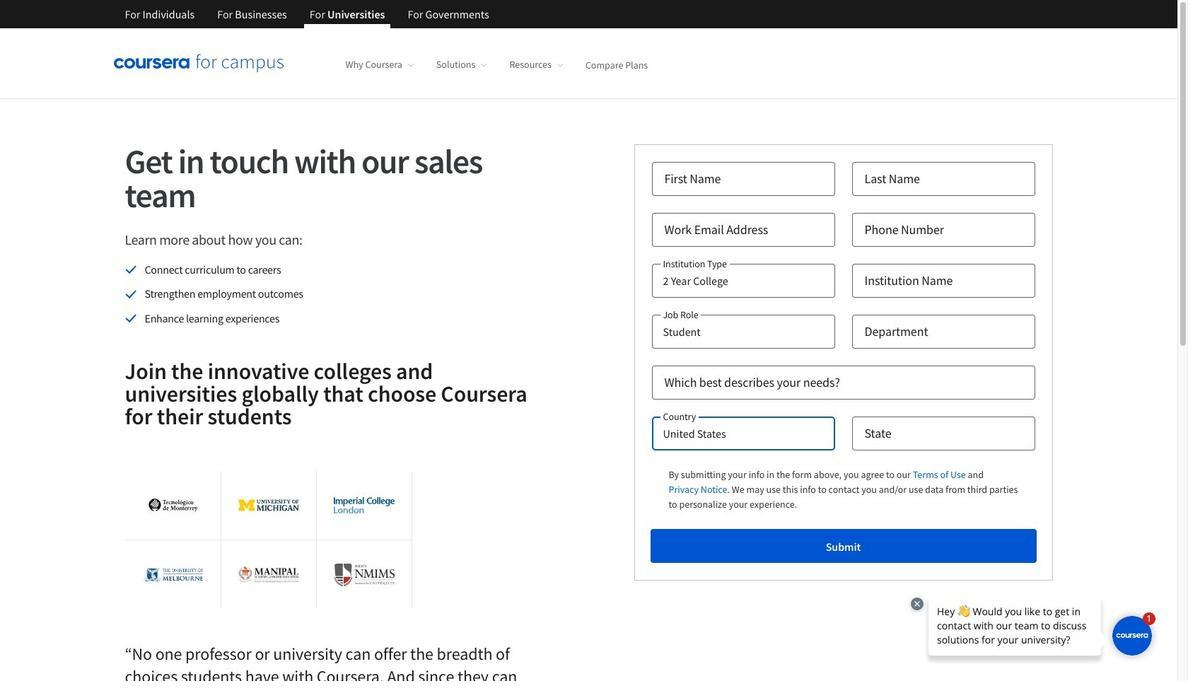 Task type: describe. For each thing, give the bounding box(es) containing it.
Last Name text field
[[852, 162, 1035, 196]]

First Name text field
[[652, 162, 835, 196]]

the university of melbourne image
[[143, 558, 204, 592]]

Work Email Address email field
[[652, 213, 835, 247]]

nmims image
[[334, 564, 395, 586]]

banner navigation
[[114, 0, 500, 39]]

Institution Name text field
[[852, 264, 1035, 298]]



Task type: locate. For each thing, give the bounding box(es) containing it.
manipal university image
[[238, 566, 299, 584]]

coursera for campus image
[[114, 54, 283, 73]]

Country Code + Phone Number telephone field
[[852, 213, 1035, 247]]

imperial college london image
[[334, 497, 395, 513]]

university of michigan image
[[238, 499, 299, 512]]

tecnológico de monterrey image
[[143, 499, 204, 512]]



Task type: vqa. For each thing, say whether or not it's contained in the screenshot.
was
no



